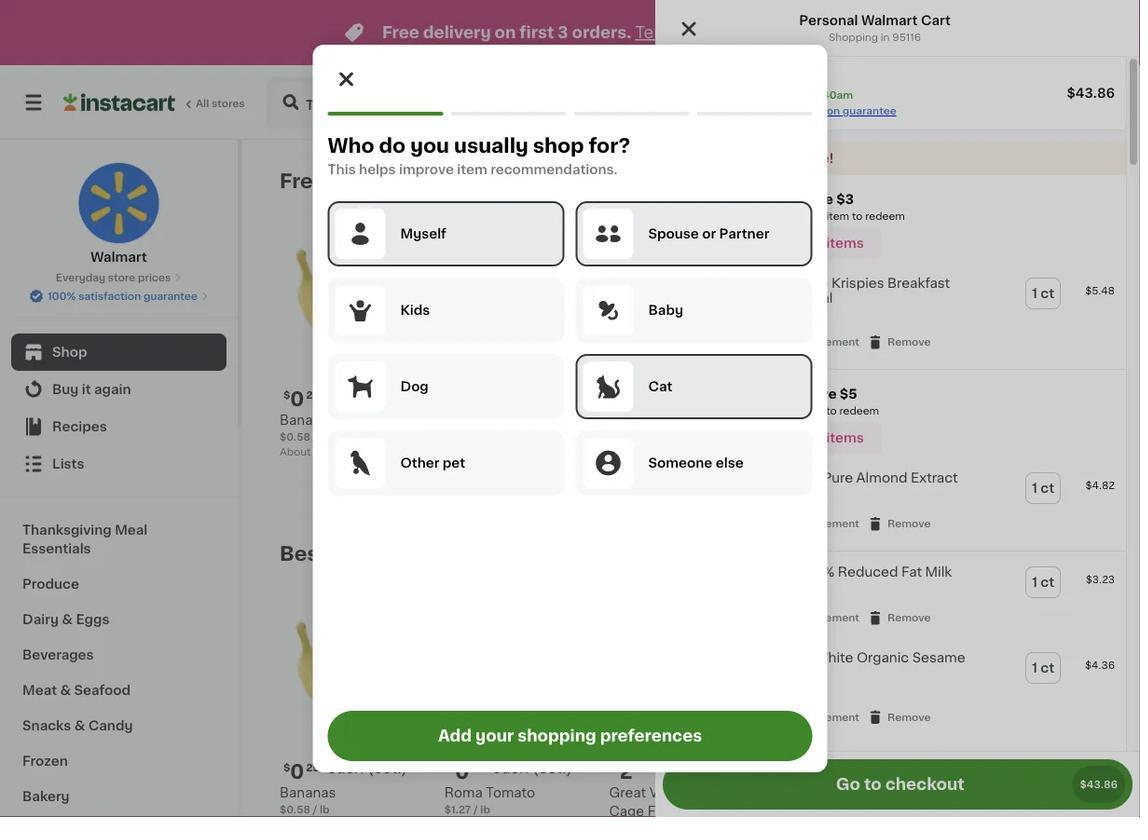 Task type: locate. For each thing, give the bounding box(es) containing it.
eligible down buy any 2, save $3 add 1 more eligible item to redeem
[[774, 237, 823, 250]]

2 remove button from the top
[[867, 516, 931, 533]]

1 see eligible items button from the top
[[727, 228, 882, 259]]

1 all from the top
[[910, 174, 925, 187]]

add button up krispies
[[847, 235, 919, 269]]

0 horizontal spatial in
[[495, 451, 505, 461]]

0 vertical spatial redeem
[[866, 211, 905, 221]]

0 horizontal spatial 3
[[558, 25, 569, 41]]

replacement up butter
[[792, 712, 860, 723]]

replacement up white
[[792, 613, 860, 624]]

value for grade
[[650, 787, 685, 800]]

1 1 ct from the top
[[1032, 287, 1055, 300]]

preferences
[[600, 729, 702, 745]]

$ left 76 at the bottom right
[[943, 763, 950, 773]]

$ left 92
[[778, 763, 785, 773]]

0 horizontal spatial buy
[[52, 383, 79, 396]]

delivery
[[423, 25, 491, 41], [731, 152, 785, 165]]

1 inside buy any 2, save $3 add 1 more eligible item to redeem
[[751, 211, 755, 221]]

100% satisfaction guarantee down store
[[48, 291, 198, 302]]

great
[[736, 566, 773, 579], [736, 652, 773, 665], [610, 787, 646, 800]]

3 1 ct button from the top
[[1027, 568, 1060, 598]]

save inside buy any 2, save $3 add 1 more eligible item to redeem
[[802, 193, 834, 206]]

1 horizontal spatial guarantee
[[843, 106, 897, 116]]

choose replacement button for 2nd the remove button from the top of the page
[[728, 516, 860, 533]]

4 product group from the top
[[656, 638, 1127, 737]]

add button up organic
[[847, 608, 919, 642]]

1 left $5.48
[[1032, 287, 1038, 300]]

save inside product group
[[1007, 789, 1032, 800]]

4 choose replacement button from the top
[[728, 709, 860, 726]]

100% down everyday
[[48, 291, 76, 302]]

42
[[635, 763, 649, 773]]

2 items from the top
[[826, 432, 864, 445]]

spend left $10.18
[[727, 406, 761, 417]]

3 down the halos
[[610, 451, 616, 461]]

ct left $5.48
[[1041, 287, 1055, 300]]

1 horizontal spatial in
[[660, 469, 670, 480]]

2 all from the top
[[910, 547, 925, 560]]

$5 inside item carousel region
[[1034, 789, 1048, 800]]

0 vertical spatial in
[[881, 32, 890, 42]]

ct down "hass"
[[452, 432, 462, 442]]

1 vertical spatial bananas
[[280, 787, 336, 800]]

0 vertical spatial eligible
[[787, 211, 824, 221]]

extract
[[911, 472, 958, 485]]

4 remove from the top
[[888, 712, 931, 723]]

spend for $32,
[[945, 789, 979, 800]]

97
[[636, 390, 649, 400]]

mccormick®
[[736, 472, 820, 485]]

1 vertical spatial $43.86
[[1080, 780, 1118, 790]]

0 horizontal spatial 100%
[[48, 291, 76, 302]]

1
[[751, 211, 755, 221], [1032, 287, 1038, 300], [445, 432, 449, 442], [1032, 482, 1038, 495], [1032, 577, 1038, 590], [1032, 662, 1038, 675]]

item inside buy any 2, save $3 add 1 more eligible item to redeem
[[827, 211, 850, 221]]

delivery by 10:40am
[[745, 90, 853, 100]]

1 horizontal spatial many
[[628, 469, 658, 480]]

helps
[[359, 163, 396, 176]]

in inside product group
[[660, 469, 670, 480]]

product group containing 4
[[610, 229, 760, 486]]

1 horizontal spatial more
[[797, 406, 824, 417]]

1237 east saint james street
[[872, 96, 1079, 109]]

0 vertical spatial see eligible items
[[745, 237, 864, 250]]

0 vertical spatial spend
[[727, 388, 772, 401]]

many down "hass"
[[463, 451, 493, 461]]

2 left '42'
[[620, 762, 633, 782]]

stock down hass large avocado 1 ct
[[507, 451, 537, 461]]

& left candy
[[74, 720, 85, 733]]

items
[[826, 237, 864, 250], [826, 432, 864, 445]]

2 choose from the top
[[749, 519, 790, 529]]

tomato
[[486, 787, 535, 800]]

1 item carousel region from the top
[[280, 162, 1089, 520]]

5
[[950, 762, 963, 782]]

save right $15,
[[805, 388, 837, 401]]

stock left else
[[672, 469, 702, 480]]

1 vertical spatial redeem
[[840, 406, 880, 417]]

100% down delivery
[[747, 106, 775, 116]]

add inside buy any 2, save $3 add 1 more eligible item to redeem
[[727, 211, 748, 221]]

0 vertical spatial value
[[776, 566, 812, 579]]

$32,
[[982, 789, 1005, 800]]

each inside $0.28 each (estimated) element
[[492, 761, 529, 776]]

jif peanut butter spreads button
[[736, 750, 905, 765]]

1 ct left the $4.82
[[1032, 482, 1055, 495]]

great up cage in the bottom right of the page
[[610, 787, 646, 800]]

first right your
[[700, 152, 728, 165]]

1 horizontal spatial 2
[[736, 492, 742, 502]]

2 remove from the top
[[888, 519, 931, 529]]

0 vertical spatial &
[[62, 614, 73, 627]]

value inside great value 2% reduced fat milk button
[[776, 566, 812, 579]]

many in stock for clementines
[[628, 469, 702, 480]]

1 vertical spatial many in stock
[[628, 469, 702, 480]]

partner
[[720, 228, 770, 241]]

all
[[196, 98, 209, 109]]

spend inside item carousel region
[[945, 789, 979, 800]]

0 up bananas $0.58 / lb in the left bottom of the page
[[290, 762, 304, 782]]

add up breakfast
[[882, 245, 909, 258]]

redeem down view all (40+)
[[866, 211, 905, 221]]

0 vertical spatial 100%
[[747, 106, 775, 116]]

all stores link
[[63, 76, 246, 129]]

0 horizontal spatial original
[[782, 292, 833, 305]]

view up fat
[[874, 547, 906, 560]]

4 choose from the top
[[749, 712, 790, 723]]

bananas inside bananas $0.58 / lb about 0.43 lb each
[[280, 414, 336, 427]]

1 vertical spatial delivery
[[731, 152, 785, 165]]

$0.58 inside bananas $0.58 / lb
[[280, 805, 310, 815]]

in for clementines
[[660, 469, 670, 480]]

& for snacks
[[74, 720, 85, 733]]

2 see eligible items from the top
[[745, 432, 864, 445]]

0 vertical spatial buy
[[727, 193, 755, 206]]

1 items from the top
[[826, 237, 864, 250]]

each (est.) up tomato
[[492, 761, 573, 776]]

2 $0.58 from the top
[[280, 805, 310, 815]]

see eligible items
[[745, 237, 864, 250], [745, 432, 864, 445]]

1 ct left $5.48
[[1032, 287, 1055, 300]]

(est.) down shopping
[[533, 761, 573, 776]]

0 vertical spatial many in stock
[[463, 451, 537, 461]]

0 vertical spatial see
[[745, 237, 771, 250]]

view all (30+)
[[874, 547, 964, 560]]

eggs
[[76, 614, 110, 627]]

eligible inside buy any 2, save $3 add 1 more eligible item to redeem
[[787, 211, 824, 221]]

$0.58 inside bananas $0.58 / lb about 0.43 lb each
[[280, 432, 310, 442]]

value inside great value white organic sesame seed
[[776, 652, 812, 665]]

2 vertical spatial spend
[[945, 789, 979, 800]]

bananas for bananas $0.58 / lb about 0.43 lb each
[[280, 414, 336, 427]]

2 vertical spatial value
[[650, 787, 685, 800]]

1 ct for mccormick® pure almond extract
[[1032, 482, 1055, 495]]

view inside view all (30+) popup button
[[874, 547, 906, 560]]

1 vertical spatial view
[[874, 547, 906, 560]]

remove up spreads
[[888, 712, 931, 723]]

0 vertical spatial to
[[852, 211, 863, 221]]

1 horizontal spatial 3
[[610, 451, 616, 461]]

choose replacement button for second the remove button from the bottom
[[728, 610, 860, 627]]

great value white organic sesame seed
[[736, 652, 966, 680]]

0 vertical spatial 3
[[558, 25, 569, 41]]

great inside great value white organic sesame seed
[[736, 652, 773, 665]]

0 horizontal spatial 2
[[620, 762, 633, 782]]

0 vertical spatial 2
[[736, 492, 742, 502]]

$ inside $ 0 28
[[448, 763, 455, 773]]

remove down breakfast
[[888, 337, 931, 348]]

1 vertical spatial see
[[745, 432, 771, 445]]

many for halos
[[628, 469, 658, 480]]

each (est.) for bananas
[[327, 761, 407, 776]]

more inside spend $15, save $5 spend $10.18 more to redeem
[[797, 406, 824, 417]]

who do you usually shop for? this helps improve item recommendations.
[[328, 136, 631, 176]]

guarantee down 10:40am
[[843, 106, 897, 116]]

see
[[745, 237, 771, 250], [745, 432, 771, 445]]

2 item carousel region from the top
[[280, 535, 1089, 818]]

0 vertical spatial item
[[457, 163, 488, 176]]

3 product group from the top
[[656, 552, 1127, 638]]

2 choose replacement button from the top
[[728, 516, 860, 533]]

1 vertical spatial &
[[60, 685, 71, 698]]

0 vertical spatial more
[[758, 211, 784, 221]]

2 promotion-wrapper element from the top
[[656, 370, 1127, 552]]

$ inside $ 2 42
[[613, 763, 620, 773]]

sponsored badge image
[[774, 483, 831, 494]]

1 vertical spatial first
[[700, 152, 728, 165]]

delivery left the on
[[423, 25, 491, 41]]

ct
[[1041, 287, 1055, 300], [452, 432, 462, 442], [1041, 482, 1055, 495], [1041, 577, 1055, 590], [1041, 662, 1055, 675]]

any
[[758, 193, 783, 206]]

1 ct button left $4.36
[[1027, 654, 1060, 684]]

$0.25 each (estimated) element
[[280, 387, 430, 411], [280, 760, 430, 784]]

product group containing great value 2% reduced fat milk
[[656, 552, 1127, 638]]

ct left $4.36
[[1041, 662, 1055, 675]]

krispies
[[832, 277, 885, 290]]

2 1 ct from the top
[[1032, 482, 1055, 495]]

2 left fl
[[736, 492, 742, 502]]

1 choose replacement from the top
[[749, 337, 860, 348]]

add button down recommendations.
[[517, 235, 589, 269]]

your
[[476, 729, 514, 745]]

ct left $3.23
[[1041, 577, 1055, 590]]

redeem inside buy any 2, save $3 add 1 more eligible item to redeem
[[866, 211, 905, 221]]

terms
[[635, 25, 684, 41]]

0 horizontal spatial large
[[481, 414, 518, 427]]

1 vertical spatial see eligible items button
[[727, 423, 882, 454]]

spend for $15,
[[727, 388, 772, 401]]

buy left 'any' at top
[[727, 193, 755, 206]]

all
[[910, 174, 925, 187], [910, 547, 925, 560]]

95116
[[893, 32, 922, 42]]

add up the partner
[[727, 211, 748, 221]]

walmart up everyday store prices link
[[91, 251, 147, 264]]

0 vertical spatial many
[[463, 451, 493, 461]]

0 horizontal spatial to
[[827, 406, 837, 417]]

3 left orders.
[[558, 25, 569, 41]]

pure
[[823, 472, 853, 485]]

large down $0.74 element
[[481, 414, 518, 427]]

$3
[[837, 193, 854, 206]]

1 vertical spatial 100%
[[48, 291, 76, 302]]

1 left $4.36
[[1032, 662, 1038, 675]]

& right meat
[[60, 685, 71, 698]]

cage
[[610, 806, 644, 818]]

$15,
[[775, 388, 802, 401]]

1 $0.58 from the top
[[280, 432, 310, 442]]

satisfaction
[[778, 106, 840, 116], [78, 291, 141, 302]]

view for best sellers
[[874, 547, 906, 560]]

value inside great value grade aa cage free large whit
[[650, 787, 685, 800]]

who
[[328, 136, 375, 155]]

your
[[667, 152, 697, 165]]

lb inside roma tomato $1.27 / lb
[[481, 805, 490, 815]]

product group
[[280, 229, 430, 460], [445, 229, 595, 467], [610, 229, 760, 486], [774, 229, 924, 499], [774, 602, 924, 818], [939, 602, 1089, 818]]

1 horizontal spatial satisfaction
[[778, 106, 840, 116]]

0 vertical spatial see eligible items button
[[727, 228, 882, 259]]

1 vertical spatial many
[[628, 469, 658, 480]]

each up bananas $0.58 / lb in the left bottom of the page
[[327, 761, 364, 776]]

product group
[[656, 263, 1127, 362], [656, 458, 1127, 544], [656, 552, 1127, 638], [656, 638, 1127, 737]]

remove for fourth the remove button from the top
[[888, 712, 931, 723]]

2 see from the top
[[745, 432, 771, 445]]

first inside limited time offer region
[[520, 25, 554, 41]]

white
[[815, 652, 854, 665]]

0 horizontal spatial 100% satisfaction guarantee
[[48, 291, 198, 302]]

jif peanut butter spreads
[[736, 751, 905, 764]]

muffins
[[825, 806, 875, 818]]

1 $0.25 each (estimated) element from the top
[[280, 387, 430, 411]]

spend up $10.18
[[727, 388, 772, 401]]

0 horizontal spatial first
[[520, 25, 554, 41]]

many in stock down halos california clementines 3 lb
[[628, 469, 702, 480]]

save inside spend $15, save $5 spend $10.18 more to redeem
[[805, 388, 837, 401]]

lb inside halos california clementines 3 lb
[[619, 451, 629, 461]]

&
[[62, 614, 73, 627], [60, 685, 71, 698], [74, 720, 85, 733]]

items for save
[[826, 237, 864, 250]]

choose down oz
[[749, 519, 790, 529]]

3 remove from the top
[[888, 613, 931, 624]]

guarantee down prices
[[144, 291, 198, 302]]

dairy & eggs
[[22, 614, 110, 627]]

snacks
[[22, 720, 71, 733]]

add button up kids
[[352, 235, 424, 269]]

0 vertical spatial delivery
[[423, 25, 491, 41]]

$5 for $15,
[[840, 388, 858, 401]]

0 vertical spatial satisfaction
[[778, 106, 840, 116]]

1 left $3.23
[[1032, 577, 1038, 590]]

in left 95116
[[881, 32, 890, 42]]

1 vertical spatial item carousel region
[[280, 535, 1089, 818]]

thanksgiving
[[22, 524, 112, 537]]

1 horizontal spatial buy
[[727, 193, 755, 206]]

1 vertical spatial $5
[[1034, 789, 1048, 800]]

1 remove from the top
[[888, 337, 931, 348]]

1 vertical spatial see eligible items
[[745, 432, 864, 445]]

25 up bananas $0.58 / lb about 0.43 lb each
[[306, 390, 320, 400]]

stores
[[212, 98, 245, 109]]

to inside buy any 2, save $3 add 1 more eligible item to redeem
[[852, 211, 863, 221]]

1 see eligible items from the top
[[745, 237, 864, 250]]

remove button up organic
[[867, 610, 931, 627]]

2 see eligible items button from the top
[[727, 423, 882, 454]]

redeem up eat
[[840, 406, 880, 417]]

choose replacement down sponsored badge image
[[749, 519, 860, 529]]

each (est.)
[[327, 388, 407, 403], [327, 761, 407, 776], [492, 761, 573, 776]]

1 choose replacement button from the top
[[728, 334, 860, 351]]

/ inside bananas $0.58 / lb
[[313, 805, 317, 815]]

1 view from the top
[[874, 174, 906, 187]]

bananas
[[280, 414, 336, 427], [280, 787, 336, 800]]

1 promotion-wrapper element from the top
[[656, 175, 1127, 370]]

product group containing kellogg's rice krispies breakfast cereal original
[[656, 263, 1127, 362]]

redeem inside spend $15, save $5 spend $10.18 more to redeem
[[840, 406, 880, 417]]

product group containing mccormick® pure almond extract
[[656, 458, 1127, 544]]

breakfast
[[888, 277, 951, 290]]

0 vertical spatial large
[[481, 414, 518, 427]]

great for great value grade aa cage free large whit
[[610, 787, 646, 800]]

great inside great value grade aa cage free large whit
[[610, 787, 646, 800]]

great for great value white organic sesame seed
[[736, 652, 773, 665]]

everyday store prices
[[56, 273, 171, 283]]

(est.) for roma
[[533, 761, 573, 776]]

item carousel region containing best sellers
[[280, 535, 1089, 818]]

$ 0 25
[[284, 389, 320, 409], [284, 762, 320, 782]]

items up krispies
[[826, 237, 864, 250]]

0 vertical spatial $0.58
[[280, 432, 310, 442]]

1 remove button from the top
[[867, 334, 931, 351]]

ct for great value 2% reduced fat milk
[[1041, 577, 1055, 590]]

see up the kellogg's
[[745, 237, 771, 250]]

usually
[[454, 136, 529, 155]]

free inside great value grade aa cage free large whit
[[648, 806, 677, 818]]

best
[[280, 544, 327, 564]]

0 for bananas
[[290, 762, 304, 782]]

remove up the "view all (30+)"
[[888, 519, 931, 529]]

1 left the $4.82
[[1032, 482, 1038, 495]]

replacement
[[792, 337, 860, 348], [792, 519, 860, 529], [792, 613, 860, 624], [792, 712, 860, 723]]

item down $3
[[827, 211, 850, 221]]

2 bananas from the top
[[280, 787, 336, 800]]

2 product group from the top
[[656, 458, 1127, 544]]

see eligible items button for save
[[727, 423, 882, 454]]

4 replacement from the top
[[792, 712, 860, 723]]

$ left 28
[[448, 763, 455, 773]]

go
[[836, 777, 861, 793]]

1 horizontal spatial many in stock
[[628, 469, 702, 480]]

to up to-
[[827, 406, 837, 417]]

choose replacement button for fourth the remove button from the top
[[728, 709, 860, 726]]

3 choose replacement button from the top
[[728, 610, 860, 627]]

instacart logo image
[[63, 91, 175, 114]]

thomas'
[[774, 787, 831, 800]]

1 bananas from the top
[[280, 414, 336, 427]]

add up $ 0 28
[[438, 729, 472, 745]]

(est.) inside $0.28 each (estimated) element
[[533, 761, 573, 776]]

$5
[[840, 388, 858, 401], [1034, 789, 1048, 800]]

satisfaction down everyday store prices
[[78, 291, 141, 302]]

1 vertical spatial item
[[827, 211, 850, 221]]

fl
[[745, 492, 751, 502]]

1 vertical spatial 25
[[306, 763, 320, 773]]

100% satisfaction guarantee down 10:40am
[[747, 106, 897, 116]]

buy inside buy any 2, save $3 add 1 more eligible item to redeem
[[727, 193, 755, 206]]

ct for great value white organic sesame seed
[[1041, 662, 1055, 675]]

4 1 ct from the top
[[1032, 662, 1055, 675]]

2 vertical spatial in
[[660, 469, 670, 480]]

2 $0.25 each (estimated) element from the top
[[280, 760, 430, 784]]

1 see from the top
[[745, 237, 771, 250]]

remove for fourth the remove button from the bottom
[[888, 337, 931, 348]]

promotion-wrapper element
[[656, 175, 1127, 370], [656, 370, 1127, 552]]

remove down fat
[[888, 613, 931, 624]]

0 vertical spatial free
[[382, 25, 420, 41]]

1 vertical spatial in
[[495, 451, 505, 461]]

4 1 ct button from the top
[[1027, 654, 1060, 684]]

0 horizontal spatial more
[[758, 211, 784, 221]]

$
[[284, 390, 290, 400], [613, 390, 620, 400], [284, 763, 290, 773], [448, 763, 455, 773], [778, 763, 785, 773], [613, 763, 620, 773], [943, 763, 950, 773]]

0 vertical spatial stock
[[507, 451, 537, 461]]

bakery link
[[11, 780, 227, 815]]

each (est.) up bananas $0.58 / lb in the left bottom of the page
[[327, 761, 407, 776]]

remove button down breakfast
[[867, 334, 931, 351]]

apply.
[[688, 25, 737, 41]]

each for 1st $0.25 each (estimated) element from the bottom of the page
[[327, 761, 364, 776]]

& for meat
[[60, 685, 71, 698]]

$0.58
[[280, 432, 310, 442], [280, 805, 310, 815]]

each right the 0.43
[[352, 447, 377, 457]]

1 product group from the top
[[656, 263, 1127, 362]]

0 vertical spatial $ 0 25
[[284, 389, 320, 409]]

each for $0.28 each (estimated) element
[[492, 761, 529, 776]]

1 vertical spatial great
[[736, 652, 773, 665]]

1 horizontal spatial item
[[827, 211, 850, 221]]

item carousel region
[[280, 162, 1089, 520], [280, 535, 1089, 818]]

1 horizontal spatial walmart
[[862, 14, 918, 27]]

/
[[313, 432, 317, 442], [313, 805, 317, 815], [474, 805, 478, 815]]

1 vertical spatial satisfaction
[[78, 291, 141, 302]]

do
[[379, 136, 406, 155]]

1 horizontal spatial large
[[680, 806, 717, 818]]

to down $3
[[852, 211, 863, 221]]

$5 for $32,
[[1034, 789, 1048, 800]]

25 up bananas $0.58 / lb in the left bottom of the page
[[306, 763, 320, 773]]

$ 2 42
[[613, 762, 649, 782]]

47
[[800, 390, 814, 400]]

1 for kellogg's rice krispies breakfast cereal original
[[1032, 287, 1038, 300]]

in down hass large avocado 1 ct
[[495, 451, 505, 461]]

eligible down 2,
[[787, 211, 824, 221]]

0 vertical spatial save
[[802, 193, 834, 206]]

$0.58 for bananas $0.58 / lb about 0.43 lb each
[[280, 432, 310, 442]]

ct for kellogg's rice krispies breakfast cereal original
[[1041, 287, 1055, 300]]

1 vertical spatial 2
[[620, 762, 633, 782]]

2 horizontal spatial in
[[881, 32, 890, 42]]

$5 inside spend $15, save $5 spend $10.18 more to redeem
[[840, 388, 858, 401]]

$ inside $ 4 97
[[613, 390, 620, 400]]

kellogg's rice krispies breakfast cereal original image
[[667, 274, 706, 313]]

see eligible items button for 2,
[[727, 228, 882, 259]]

0 vertical spatial $0.25 each (estimated) element
[[280, 387, 430, 411]]

other pet
[[401, 457, 465, 470]]

ct for mccormick® pure almond extract
[[1041, 482, 1055, 495]]

0 horizontal spatial many
[[463, 451, 493, 461]]

save right $32, on the right
[[1007, 789, 1032, 800]]

$5 right $32, on the right
[[1034, 789, 1048, 800]]

0 vertical spatial view
[[874, 174, 906, 187]]

see eligible items down buy any 2, save $3 add 1 more eligible item to redeem
[[745, 237, 864, 250]]

replacement down 'mccormick® pure almond extract 2 fl oz'
[[792, 519, 860, 529]]

1 horizontal spatial free
[[648, 806, 677, 818]]

more down 'any' at top
[[758, 211, 784, 221]]

large down grade
[[680, 806, 717, 818]]

$ left '42'
[[613, 763, 620, 773]]

0 horizontal spatial satisfaction
[[78, 291, 141, 302]]

buy any 2, save $3 add 1 more eligible item to redeem
[[727, 193, 905, 221]]

0 vertical spatial items
[[826, 237, 864, 250]]

0 vertical spatial guarantee
[[843, 106, 897, 116]]

view inside view all (40+) popup button
[[874, 174, 906, 187]]

more inside buy any 2, save $3 add 1 more eligible item to redeem
[[758, 211, 784, 221]]

1 vertical spatial original
[[834, 787, 885, 800]]

1 25 from the top
[[306, 390, 320, 400]]

buy it again
[[52, 383, 131, 396]]

3 1 ct from the top
[[1032, 577, 1055, 590]]

original inside thomas' original english muffins
[[834, 787, 885, 800]]

satisfaction down delivery by 10:40am
[[778, 106, 840, 116]]

snacks & candy
[[22, 720, 133, 733]]

choose replacement button up 'peanut'
[[728, 709, 860, 726]]

1 ct left $3.23
[[1032, 577, 1055, 590]]

free inside limited time offer region
[[382, 25, 420, 41]]

0 vertical spatial 100% satisfaction guarantee
[[747, 106, 897, 116]]

1 vertical spatial $0.58
[[280, 805, 310, 815]]

4 remove button from the top
[[867, 709, 931, 726]]

limited time offer region
[[0, 0, 1086, 65]]

add up organic
[[882, 618, 909, 631]]

redeem
[[866, 211, 905, 221], [840, 406, 880, 417]]

meal
[[115, 524, 148, 537]]

3
[[558, 25, 569, 41], [610, 451, 616, 461], [785, 762, 798, 782]]

choose replacement button up $15,
[[728, 334, 860, 351]]

choose replacement button down sponsored badge image
[[728, 516, 860, 533]]

1 vertical spatial 100% satisfaction guarantee
[[48, 291, 198, 302]]

0 horizontal spatial delivery
[[423, 25, 491, 41]]

0 vertical spatial first
[[520, 25, 554, 41]]

1 ct for great value 2% reduced fat milk
[[1032, 577, 1055, 590]]

2 view from the top
[[874, 547, 906, 560]]

3 left 92
[[785, 762, 798, 782]]

3 choose replacement from the top
[[749, 613, 860, 624]]

add your shopping preferences
[[438, 729, 702, 745]]

shopping
[[518, 729, 597, 745]]

1 1 ct button from the top
[[1027, 279, 1060, 309]]

3 inside limited time offer region
[[558, 25, 569, 41]]

1 vertical spatial walmart
[[91, 251, 147, 264]]

satisfaction inside button
[[78, 291, 141, 302]]

remove button up spreads
[[867, 709, 931, 726]]

save right 2,
[[802, 193, 834, 206]]

$0.74 element
[[445, 387, 595, 411]]

3 remove button from the top
[[867, 610, 931, 627]]

almond
[[857, 472, 908, 485]]

pet
[[443, 457, 465, 470]]

/ inside bananas $0.58 / lb about 0.43 lb each
[[313, 432, 317, 442]]

1 horizontal spatial 100% satisfaction guarantee
[[747, 106, 897, 116]]

0 vertical spatial great
[[736, 566, 773, 579]]

roma
[[445, 787, 483, 800]]

see eligible items for 2,
[[745, 237, 864, 250]]

item inside who do you usually shop for? this helps improve item recommendations.
[[457, 163, 488, 176]]

promotion-wrapper element containing buy any 2, save $3
[[656, 175, 1127, 370]]

1 ct button for great value 2% reduced fat milk
[[1027, 568, 1060, 598]]

see eligible items for save
[[745, 432, 864, 445]]

choose replacement up 47
[[749, 337, 860, 348]]

3 choose from the top
[[749, 613, 790, 624]]

value left white
[[776, 652, 812, 665]]

3 inside halos california clementines 3 lb
[[610, 451, 616, 461]]

None search field
[[267, 76, 610, 129]]

each (est.) for roma
[[492, 761, 573, 776]]

2 1 ct button from the top
[[1027, 474, 1060, 504]]

0 vertical spatial original
[[782, 292, 833, 305]]

0 horizontal spatial item
[[457, 163, 488, 176]]

recipes
[[52, 421, 107, 434]]

1 vertical spatial value
[[776, 652, 812, 665]]

choose up 'peanut'
[[749, 712, 790, 723]]

2 vertical spatial save
[[1007, 789, 1032, 800]]

buy for buy it again
[[52, 383, 79, 396]]

0 horizontal spatial free
[[382, 25, 420, 41]]

2 vertical spatial eligible
[[774, 432, 823, 445]]

each (est.) inside $0.28 each (estimated) element
[[492, 761, 573, 776]]



Task type: vqa. For each thing, say whether or not it's contained in the screenshot.
topmost 22
no



Task type: describe. For each thing, give the bounding box(es) containing it.
someone
[[649, 457, 713, 470]]

/ inside roma tomato $1.27 / lb
[[474, 805, 478, 815]]

all for best sellers
[[910, 547, 925, 560]]

roma tomato $1.27 / lb
[[445, 787, 535, 815]]

1 vertical spatial spend
[[727, 406, 761, 417]]

aa
[[732, 787, 749, 800]]

oz
[[754, 492, 766, 502]]

2%
[[815, 566, 835, 579]]

& for dairy
[[62, 614, 73, 627]]

4 choose replacement from the top
[[749, 712, 860, 723]]

fresh fruit
[[280, 171, 390, 191]]

100% satisfaction guarantee link
[[747, 104, 897, 118]]

great for great value 2% reduced fat milk
[[736, 566, 773, 579]]

free!
[[802, 152, 834, 165]]

$ up bananas $0.58 / lb in the left bottom of the page
[[284, 763, 290, 773]]

original inside kellogg's rice krispies breakfast cereal original
[[782, 292, 833, 305]]

product group containing great value white organic sesame seed
[[656, 638, 1127, 737]]

2 replacement from the top
[[792, 519, 860, 529]]

add button for thomas' original english muffins
[[847, 608, 919, 642]]

bananas for bananas $0.58 / lb
[[280, 787, 336, 800]]

produce link
[[11, 567, 227, 602]]

stock for avocado
[[507, 451, 537, 461]]

3 replacement from the top
[[792, 613, 860, 624]]

is
[[788, 152, 799, 165]]

0 for roma
[[455, 762, 469, 782]]

each inside bananas $0.58 / lb about 0.43 lb each
[[352, 447, 377, 457]]

all for fresh fruit
[[910, 174, 925, 187]]

thanksgiving meal essentials link
[[11, 513, 227, 567]]

(est.) up bananas $0.58 / lb about 0.43 lb each
[[368, 388, 407, 403]]

spouse
[[649, 228, 699, 241]]

2,
[[786, 193, 799, 206]]

sellers
[[332, 544, 403, 564]]

1 ct button for mccormick® pure almond extract
[[1027, 474, 1060, 504]]

item carousel region containing fresh fruit
[[280, 162, 1089, 520]]

save for $15,
[[805, 388, 837, 401]]

shop link
[[11, 334, 227, 371]]

remove for second the remove button from the bottom
[[888, 613, 931, 624]]

wonderful
[[810, 414, 879, 427]]

0 horizontal spatial walmart
[[91, 251, 147, 264]]

item for save
[[827, 211, 850, 221]]

add down recommendations.
[[552, 245, 580, 258]]

to-
[[823, 433, 842, 446]]

you
[[410, 136, 450, 155]]

$ 3 92
[[778, 762, 814, 782]]

snacks & candy link
[[11, 709, 227, 744]]

in for avocado
[[495, 451, 505, 461]]

product group containing 0
[[280, 229, 430, 460]]

hass large avocado 1 ct
[[445, 414, 579, 442]]

frozen
[[22, 755, 68, 768]]

fruit
[[342, 171, 390, 191]]

everyday store prices link
[[56, 270, 182, 285]]

$ up about at the left bottom
[[284, 390, 290, 400]]

mccormick® pure almond extract image
[[667, 469, 706, 508]]

add button for bananas
[[352, 235, 424, 269]]

1 $ 0 25 from the top
[[284, 389, 320, 409]]

$5.48
[[1086, 286, 1115, 296]]

arils
[[866, 451, 894, 464]]

walmart link
[[78, 162, 160, 267]]

thomas' original english muffins
[[774, 787, 885, 818]]

1 horizontal spatial delivery
[[731, 152, 785, 165]]

saint
[[942, 96, 979, 109]]

stock for clementines
[[672, 469, 702, 480]]

/ for bananas $0.58 / lb
[[313, 805, 317, 815]]

ct inside hass large avocado 1 ct
[[452, 432, 462, 442]]

service type group
[[627, 85, 827, 120]]

11
[[1074, 96, 1085, 109]]

this
[[328, 163, 356, 176]]

add down myself
[[388, 245, 415, 258]]

2 25 from the top
[[306, 763, 320, 773]]

cat
[[649, 380, 673, 394]]

walmart image
[[667, 68, 713, 115]]

everyday
[[56, 273, 105, 283]]

each for 1st $0.25 each (estimated) element from the top of the page
[[327, 388, 364, 403]]

street
[[1034, 96, 1079, 109]]

1 ct for kellogg's rice krispies breakfast cereal original
[[1032, 287, 1055, 300]]

many in stock for avocado
[[463, 451, 537, 461]]

about
[[280, 447, 311, 457]]

eligible for save
[[774, 432, 823, 445]]

shopping
[[829, 32, 878, 42]]

$10.18
[[763, 406, 795, 417]]

meat
[[22, 685, 57, 698]]

$0.58 for bananas $0.58 / lb
[[280, 805, 310, 815]]

personal walmart cart shopping in 95116
[[799, 14, 951, 42]]

see for buy
[[745, 237, 771, 250]]

bakery
[[22, 791, 70, 804]]

0 vertical spatial $43.86
[[1067, 87, 1115, 100]]

(est.) for bananas
[[368, 761, 407, 776]]

$1.27
[[445, 805, 471, 815]]

1 for mccormick® pure almond extract
[[1032, 482, 1038, 495]]

large inside hass large avocado 1 ct
[[481, 414, 518, 427]]

store
[[108, 273, 135, 283]]

product group containing 5
[[939, 602, 1089, 818]]

add inside button
[[438, 729, 472, 745]]

item for usually
[[457, 163, 488, 176]]

eligible for 2,
[[774, 237, 823, 250]]

fat
[[902, 566, 922, 579]]

/ for bananas $0.58 / lb about 0.43 lb each
[[313, 432, 317, 442]]

delivery inside limited time offer region
[[423, 25, 491, 41]]

(40+)
[[928, 174, 964, 187]]

jif peanut butter spreads image
[[667, 748, 706, 787]]

product group containing 3
[[774, 602, 924, 818]]

promotion-wrapper element containing spend $15, save $5
[[656, 370, 1127, 552]]

$ 0 28
[[448, 762, 485, 782]]

again
[[94, 383, 131, 396]]

fresh
[[280, 171, 338, 191]]

spreads
[[850, 751, 905, 764]]

$4.82
[[1086, 481, 1115, 491]]

kellogg's
[[736, 277, 796, 290]]

value for 2%
[[776, 566, 812, 579]]

$ 4 97
[[613, 389, 649, 409]]

mccormick® pure almond extract button
[[736, 471, 958, 486]]

candy
[[88, 720, 133, 733]]

1 for great value 2% reduced fat milk
[[1032, 577, 1038, 590]]

remove for 2nd the remove button from the top of the page
[[888, 519, 931, 529]]

100% inside button
[[48, 291, 76, 302]]

2 $ 0 25 from the top
[[284, 762, 320, 782]]

save for $32,
[[1007, 789, 1032, 800]]

frozen link
[[11, 744, 227, 780]]

walmart inside personal walmart cart shopping in 95116
[[862, 14, 918, 27]]

$ inside $ 3 92
[[778, 763, 785, 773]]

see for spend
[[745, 432, 771, 445]]

butter
[[806, 751, 847, 764]]

myself
[[401, 228, 447, 241]]

1 ct button for kellogg's rice krispies breakfast cereal original
[[1027, 279, 1060, 309]]

$0.28 each (estimated) element
[[445, 760, 595, 784]]

beverages link
[[11, 638, 227, 673]]

walmart logo image
[[78, 162, 160, 244]]

buy for buy any 2, save $3 add 1 more eligible item to redeem
[[727, 193, 755, 206]]

buy it again link
[[11, 371, 227, 408]]

personal
[[799, 14, 858, 27]]

28
[[471, 763, 485, 773]]

milk
[[926, 566, 952, 579]]

value for white
[[776, 652, 812, 665]]

add your shopping preferences element
[[313, 45, 828, 773]]

0 up bananas $0.58 / lb about 0.43 lb each
[[290, 389, 304, 409]]

sesame
[[913, 652, 966, 665]]

mccormick® pure almond extract 2 fl oz
[[736, 472, 958, 502]]

10:40am
[[808, 90, 853, 100]]

1 ct for great value white organic sesame seed
[[1032, 662, 1055, 675]]

1 horizontal spatial 100%
[[747, 106, 775, 116]]

lb inside bananas $0.58 / lb
[[320, 805, 330, 815]]

guarantee inside button
[[144, 291, 198, 302]]

items for $5
[[826, 432, 864, 445]]

2 choose replacement from the top
[[749, 519, 860, 529]]

many for hass
[[463, 451, 493, 461]]

each (est.) up bananas $0.58 / lb about 0.43 lb each
[[327, 388, 407, 403]]

76
[[965, 763, 978, 773]]

92
[[800, 763, 814, 773]]

1237
[[872, 96, 904, 109]]

2 horizontal spatial 3
[[785, 762, 798, 782]]

delivery
[[745, 90, 789, 100]]

$ inside $ 5 76
[[943, 763, 950, 773]]

cereal
[[736, 292, 779, 305]]

100% satisfaction guarantee inside button
[[48, 291, 198, 302]]

thanksgiving meal essentials
[[22, 524, 148, 556]]

1 choose from the top
[[749, 337, 790, 348]]

great value 2% reduced fat milk
[[736, 566, 952, 579]]

2 inside 'mccormick® pure almond extract 2 fl oz'
[[736, 492, 742, 502]]

large inside great value grade aa cage free large whit
[[680, 806, 717, 818]]

baby
[[649, 304, 684, 317]]

in inside personal walmart cart shopping in 95116
[[881, 32, 890, 42]]

choose replacement button for fourth the remove button from the bottom
[[728, 334, 860, 351]]

essentials
[[22, 543, 91, 556]]

best sellers
[[280, 544, 403, 564]]

1 inside hass large avocado 1 ct
[[445, 432, 449, 442]]

it
[[82, 383, 91, 396]]

spend $32, save $5
[[945, 789, 1048, 800]]

seed
[[736, 667, 770, 680]]

else
[[716, 457, 744, 470]]

1 ct button for great value white organic sesame seed
[[1027, 654, 1060, 684]]

to inside spend $15, save $5 spend $10.18 more to redeem
[[827, 406, 837, 417]]

halos
[[610, 414, 647, 427]]

view for fresh fruit
[[874, 174, 906, 187]]

11 button
[[1028, 80, 1104, 125]]

add button for hass large avocado
[[517, 235, 589, 269]]

1 for great value white organic sesame seed
[[1032, 662, 1038, 675]]

rice
[[799, 277, 829, 290]]

avocado
[[521, 414, 579, 427]]

2 vertical spatial to
[[865, 777, 882, 793]]

1 replacement from the top
[[792, 337, 860, 348]]

great value 2% reduced fat milk button
[[736, 565, 952, 580]]



